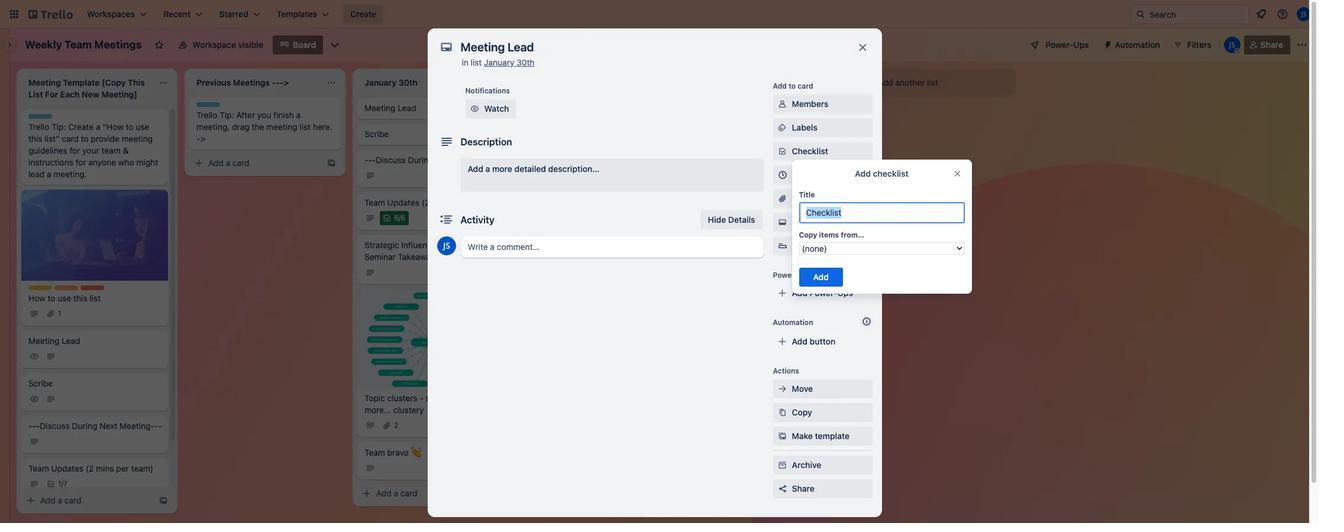 Task type: locate. For each thing, give the bounding box(es) containing it.
meeting down the 1
[[28, 336, 59, 346]]

scribe link
[[357, 124, 509, 145], [21, 373, 168, 411]]

after
[[236, 110, 255, 120]]

0 vertical spatial create
[[350, 9, 376, 19]]

0 horizontal spatial mins
[[96, 464, 114, 474]]

0 horizontal spatial 6/6
[[394, 214, 405, 222]]

meeting lead link down january 30th text field
[[357, 98, 509, 119]]

1 horizontal spatial add a card link
[[189, 155, 322, 172]]

1 horizontal spatial meeting lead
[[364, 103, 416, 113]]

another
[[895, 78, 925, 88]]

anyone
[[88, 157, 116, 167]]

share down archive
[[792, 484, 815, 494]]

1 horizontal spatial team updates (2 mins per team)
[[364, 198, 489, 208]]

board
[[293, 40, 316, 50]]

2 horizontal spatial ups
[[1073, 40, 1089, 50]]

your
[[82, 146, 99, 156]]

add a card
[[208, 158, 249, 168], [376, 488, 417, 499], [40, 496, 81, 506]]

0 horizontal spatial trello
[[28, 122, 49, 132]]

share left show menu image
[[1261, 40, 1283, 50]]

0 horizontal spatial share button
[[773, 480, 872, 499]]

1 vertical spatial trello
[[28, 122, 49, 132]]

0 vertical spatial meeting
[[266, 122, 297, 132]]

- inside trello tip: after you finish a meeting, drag the meeting list here. ->
[[196, 134, 200, 144]]

1 horizontal spatial automation
[[1115, 40, 1160, 50]]

Title text field
[[799, 202, 965, 224]]

add a card for trello tip: after you finish a meeting, drag the meeting list here. ->
[[208, 158, 249, 168]]

0 horizontal spatial add a card link
[[21, 493, 154, 509]]

meeting lead link
[[357, 98, 509, 119], [21, 330, 168, 368]]

None text field
[[455, 37, 845, 58]]

0 horizontal spatial team)
[[131, 464, 153, 474]]

1 horizontal spatial scribe link
[[357, 124, 509, 145]]

0 vertical spatial scribe link
[[357, 124, 509, 145]]

copy for copy items from…
[[799, 231, 817, 240]]

weekly
[[25, 38, 62, 51]]

share button
[[1244, 35, 1290, 54], [773, 480, 872, 499]]

use right "how on the left of page
[[136, 122, 149, 132]]

cover
[[792, 217, 815, 227]]

show menu image
[[1296, 39, 1308, 51]]

2 horizontal spatial team)
[[803, 198, 825, 208]]

board link
[[273, 35, 323, 54]]

labels
[[792, 122, 818, 133]]

add a card link for trello tip: create a "how to use this list" card to provide meeting guidelines for your team & instructions for anyone who might lead a meeting.
[[21, 493, 154, 509]]

Previous Meetings ---> text field
[[189, 73, 319, 92]]

meeting up &
[[122, 134, 153, 144]]

tip: inside trello tip: after you finish a meeting, drag the meeting list here. ->
[[220, 110, 234, 120]]

1 horizontal spatial lead
[[398, 103, 416, 113]]

scoop
[[701, 334, 725, 344]]

1 horizontal spatial share
[[1261, 40, 1283, 50]]

to right "how on the left of page
[[126, 122, 133, 132]]

add a card link
[[189, 155, 322, 172], [357, 486, 490, 502], [21, 493, 154, 509]]

star or unstar board image
[[155, 40, 164, 50]]

team updates (2 mins per team) up details at the right of page
[[701, 198, 825, 208]]

1 vertical spatial scribe link
[[21, 373, 168, 411]]

make template link
[[773, 427, 872, 446]]

members link
[[773, 95, 872, 114]]

share button down archive link
[[773, 480, 872, 499]]

6/6
[[394, 214, 405, 222], [730, 214, 741, 222]]

clustery
[[393, 405, 424, 415]]

0 vertical spatial share button
[[1244, 35, 1290, 54]]

lead down january 30th text field
[[398, 103, 416, 113]]

2 horizontal spatial mins
[[768, 198, 786, 208]]

checklist link
[[773, 142, 872, 161]]

add a card down drag
[[208, 158, 249, 168]]

0 horizontal spatial use
[[58, 293, 71, 303]]

from…
[[841, 231, 865, 240]]

jacob simon (jacobsimon16) image right filters
[[1224, 37, 1241, 53]]

a
[[296, 110, 301, 120], [96, 122, 100, 132], [226, 158, 230, 168], [486, 164, 490, 174], [47, 169, 51, 179], [394, 488, 398, 499], [58, 496, 62, 506]]

attachment
[[792, 193, 838, 204]]

for left the your
[[70, 146, 80, 156]]

create inside trello tip: create a "how to use this list" card to provide meeting guidelines for your team & instructions for anyone who might lead a meeting.
[[68, 122, 94, 132]]

to right "how"
[[48, 293, 55, 303]]

jacob simon (jacobsimon16) image right the influence
[[437, 237, 456, 256]]

card right list"
[[62, 134, 79, 144]]

remote
[[701, 322, 730, 332]]

2
[[394, 421, 398, 430]]

1 horizontal spatial per
[[452, 198, 465, 208]]

detailed
[[514, 164, 546, 174]]

ups down fields
[[838, 288, 853, 298]]

1 horizontal spatial updates
[[387, 198, 420, 208]]

more...
[[364, 405, 391, 415]]

6/6 up strategic
[[394, 214, 405, 222]]

1 vertical spatial power-ups
[[773, 271, 811, 280]]

1 horizontal spatial team)
[[467, 198, 489, 208]]

updates up the influence
[[387, 198, 420, 208]]

meeting,
[[196, 122, 230, 132]]

0 vertical spatial tip:
[[220, 110, 234, 120]]

list right another on the top right of the page
[[927, 78, 938, 88]]

dates
[[792, 170, 815, 180]]

---discuss during next meeting--- link
[[357, 150, 509, 188], [525, 150, 677, 188], [693, 150, 840, 188], [21, 416, 168, 454]]

power- inside button
[[1046, 40, 1073, 50]]

(2
[[422, 198, 430, 208], [758, 198, 766, 208], [86, 464, 94, 474]]

0 horizontal spatial tip:
[[52, 122, 66, 132]]

jacob simon (jacobsimon16) image
[[1297, 7, 1311, 21], [1224, 37, 1241, 53], [437, 237, 456, 256]]

sm image inside members link
[[777, 98, 788, 110]]

list left here. at the top of page
[[300, 122, 311, 132]]

1 vertical spatial for
[[76, 157, 86, 167]]

add a card link down the
[[189, 155, 322, 172]]

add a card for trello tip: create a "how to use this list" card to provide meeting guidelines for your team & instructions for anyone who might lead a meeting.
[[40, 496, 81, 506]]

sm image inside checklist link
[[777, 146, 788, 157]]

0 vertical spatial meeting lead
[[364, 103, 416, 113]]

automation up add button
[[773, 318, 813, 327]]

button
[[810, 337, 836, 347]]

team) for strategic influence at work: training seminar takeaways link at the left of the page
[[467, 198, 489, 208]]

template
[[815, 431, 850, 441]]

January 16th text field
[[693, 73, 824, 92]]

meeting
[[364, 103, 395, 113], [28, 336, 59, 346]]

use up the 1
[[58, 293, 71, 303]]

2 horizontal spatial add a card link
[[357, 486, 490, 502]]

2 horizontal spatial per
[[788, 198, 801, 208]]

1 vertical spatial scribe
[[28, 378, 53, 388]]

0 vertical spatial ups
[[1073, 40, 1089, 50]]

finish
[[273, 110, 294, 120]]

Meeting Template [Copy This List For Each New Meeting] text field
[[21, 73, 151, 104]]

mins
[[432, 198, 450, 208], [768, 198, 786, 208], [96, 464, 114, 474]]

team updates (2 mins per team) up the 1/7
[[28, 464, 153, 474]]

2 6/6 from the left
[[730, 214, 741, 222]]

1 horizontal spatial power-
[[810, 288, 838, 298]]

1 horizontal spatial trello
[[196, 110, 217, 120]]

meeting down finish
[[266, 122, 297, 132]]

(2 for strategic influence at work: training seminar takeaways link at the left of the page
[[422, 198, 430, 208]]

Board name text field
[[19, 35, 148, 54]]

1 horizontal spatial (2
[[422, 198, 430, 208]]

drag
[[232, 122, 250, 132]]

takeaways
[[398, 252, 439, 262]]

0 vertical spatial power-ups
[[1046, 40, 1089, 50]]

1 vertical spatial jacob simon (jacobsimon16) image
[[1224, 37, 1241, 53]]

updates up the 1/7
[[51, 464, 83, 474]]

sm image
[[777, 122, 788, 134], [193, 157, 205, 169], [364, 170, 376, 182], [532, 170, 544, 182], [381, 212, 393, 224], [777, 217, 788, 228], [45, 308, 57, 320], [45, 351, 57, 362], [45, 393, 57, 405], [381, 420, 393, 432], [777, 460, 788, 472], [45, 478, 57, 490], [361, 488, 373, 500]]

0 vertical spatial this
[[28, 134, 42, 144]]

1 vertical spatial lead
[[62, 336, 80, 346]]

custom fields button
[[773, 240, 872, 252]]

0 vertical spatial automation
[[1115, 40, 1160, 50]]

6/6 for remote work campaign: the scoop link in the right of the page
[[730, 214, 741, 222]]

0 vertical spatial lead
[[398, 103, 416, 113]]

add to card
[[773, 82, 813, 91]]

a down meeting,
[[226, 158, 230, 168]]

trello up list"
[[28, 122, 49, 132]]

meeting lead down january 30th text field
[[364, 103, 416, 113]]

updates for strategic influence at work: training seminar takeaways link at the left of the page
[[387, 198, 420, 208]]

0 vertical spatial scribe
[[364, 129, 389, 139]]

sm image inside copy link
[[777, 407, 788, 419]]

a left more at the top
[[486, 164, 490, 174]]

pr update
[[532, 240, 573, 250]]

create inside "button"
[[350, 9, 376, 19]]

meeting inside trello tip: create a "how to use this list" card to provide meeting guidelines for your team & instructions for anyone who might lead a meeting.
[[122, 134, 153, 144]]

copy
[[799, 231, 817, 240], [792, 408, 812, 418]]

0 horizontal spatial add a card
[[40, 496, 81, 506]]

1 vertical spatial meeting lead
[[28, 336, 80, 346]]

add a card link for trello tip: after you finish a meeting, drag the meeting list here. ->
[[189, 155, 322, 172]]

tip: up meeting,
[[220, 110, 234, 120]]

team inside board name text box
[[64, 38, 92, 51]]

title
[[799, 191, 815, 199]]

0 vertical spatial create from template… image
[[327, 159, 336, 168]]

1 vertical spatial copy
[[792, 408, 812, 418]]

mins for strategic influence at work: training seminar takeaways link at the left of the page
[[432, 198, 450, 208]]

add
[[878, 78, 893, 88], [773, 82, 787, 91], [208, 158, 224, 168], [468, 164, 483, 174], [855, 169, 871, 179], [792, 288, 808, 298], [792, 337, 808, 347], [376, 488, 392, 499], [40, 496, 55, 506]]

activity
[[461, 215, 495, 225]]

0 vertical spatial jacob simon (jacobsimon16) image
[[1297, 7, 1311, 21]]

card down drag
[[232, 158, 249, 168]]

1 horizontal spatial power-ups
[[1046, 40, 1089, 50]]

1 vertical spatial meeting
[[122, 134, 153, 144]]

2 vertical spatial jacob simon (jacobsimon16) image
[[437, 237, 456, 256]]

for down the your
[[76, 157, 86, 167]]

list
[[471, 57, 482, 67], [927, 78, 938, 88], [300, 122, 311, 132], [90, 293, 101, 303]]

trello tip: create a "how to use this list" card to provide meeting guidelines for your team & instructions for anyone who might lead a meeting. link
[[21, 109, 168, 185]]

add a card down "bravo"
[[376, 488, 417, 499]]

0 horizontal spatial scribe
[[28, 378, 53, 388]]

automation down search 'image'
[[1115, 40, 1160, 50]]

1 vertical spatial this
[[73, 293, 87, 303]]

ups left automation button at the right of the page
[[1073, 40, 1089, 50]]

1 vertical spatial create
[[68, 122, 94, 132]]

updates up details at the right of page
[[723, 198, 756, 208]]

a inside trello tip: after you finish a meeting, drag the meeting list here. ->
[[296, 110, 301, 120]]

archive
[[792, 460, 821, 470]]

January 30th text field
[[357, 73, 488, 92]]

1 horizontal spatial ups
[[838, 288, 853, 298]]

0 horizontal spatial automation
[[773, 318, 813, 327]]

1 horizontal spatial use
[[136, 122, 149, 132]]

0 vertical spatial use
[[136, 122, 149, 132]]

team
[[64, 38, 92, 51], [364, 198, 385, 208], [701, 198, 721, 208], [364, 448, 385, 458], [28, 464, 49, 474]]

0 horizontal spatial lead
[[62, 336, 80, 346]]

add a card link down the 1/7
[[21, 493, 154, 509]]

power-
[[1046, 40, 1073, 50], [773, 271, 798, 280], [810, 288, 838, 298]]

brief discussion on artificial harmony
[[701, 449, 807, 471]]

0 vertical spatial power-
[[1046, 40, 1073, 50]]

items
[[819, 231, 839, 240]]

0 vertical spatial meeting
[[364, 103, 395, 113]]

1/7
[[58, 480, 67, 488]]

sm image inside move link
[[777, 383, 788, 395]]

instructions
[[28, 157, 73, 167]]

automation button
[[1098, 35, 1167, 54]]

copy up custom
[[799, 231, 817, 240]]

the
[[252, 122, 264, 132]]

a right finish
[[296, 110, 301, 120]]

copy up make
[[792, 408, 812, 418]]

tip: up list"
[[52, 122, 66, 132]]

1 vertical spatial power-
[[773, 271, 798, 280]]

0 vertical spatial share
[[1261, 40, 1283, 50]]

jacob simon (jacobsimon16) image right open information menu icon
[[1297, 7, 1311, 21]]

tip: inside trello tip: create a "how to use this list" card to provide meeting guidelines for your team & instructions for anyone who might lead a meeting.
[[52, 122, 66, 132]]

1 horizontal spatial 6/6
[[730, 214, 741, 222]]

this left list"
[[28, 134, 42, 144]]

share
[[1261, 40, 1283, 50], [792, 484, 815, 494]]

sm image
[[777, 98, 788, 110], [469, 103, 481, 115], [777, 146, 788, 157], [364, 212, 376, 224], [701, 212, 712, 224], [717, 212, 729, 224], [364, 267, 376, 279], [28, 308, 40, 320], [28, 351, 40, 362], [777, 383, 788, 395], [28, 393, 40, 405], [777, 407, 788, 419], [364, 420, 376, 432], [777, 431, 788, 443], [28, 436, 40, 448], [364, 462, 376, 474], [28, 478, 40, 490], [25, 495, 37, 507]]

0 horizontal spatial this
[[28, 134, 42, 144]]

1 vertical spatial tip:
[[52, 122, 66, 132]]

Write a comment text field
[[461, 237, 764, 258]]

Search field
[[1145, 5, 1249, 23]]

1 horizontal spatial tip:
[[220, 110, 234, 120]]

add button
[[792, 337, 836, 347]]

ups up add power-ups
[[798, 271, 811, 280]]

6/6 right hide
[[730, 214, 741, 222]]

2 horizontal spatial updates
[[723, 198, 756, 208]]

1 horizontal spatial meeting
[[266, 122, 297, 132]]

harmony
[[701, 461, 735, 471]]

30th
[[517, 57, 535, 67]]

list inside trello tip: after you finish a meeting, drag the meeting list here. ->
[[300, 122, 311, 132]]

attachment button
[[773, 189, 872, 208]]

description…
[[548, 164, 599, 174]]

trello up meeting,
[[196, 110, 217, 120]]

1 6/6 from the left
[[394, 214, 405, 222]]

create from template… image for trello tip: create a "how to use this list" card to provide meeting guidelines for your team & instructions for anyone who might lead a meeting.
[[159, 496, 168, 506]]

add a more detailed description… link
[[461, 159, 764, 192]]

0 horizontal spatial meeting
[[122, 134, 153, 144]]

0 horizontal spatial create
[[68, 122, 94, 132]]

1 horizontal spatial this
[[73, 293, 87, 303]]

0 vertical spatial trello
[[196, 110, 217, 120]]

lead down the how to use this list
[[62, 336, 80, 346]]

0 horizontal spatial meeting lead link
[[21, 330, 168, 368]]

None submit
[[799, 268, 843, 287]]

1 vertical spatial share
[[792, 484, 815, 494]]

this right "how"
[[73, 293, 87, 303]]

trello inside trello tip: after you finish a meeting, drag the meeting list here. ->
[[196, 110, 217, 120]]

meeting lead link down the 1
[[21, 330, 168, 368]]

trello inside trello tip: create a "how to use this list" card to provide meeting guidelines for your team & instructions for anyone who might lead a meeting.
[[28, 122, 49, 132]]

per for strategic influence at work: training seminar takeaways link at the left of the page
[[452, 198, 465, 208]]

0 horizontal spatial power-
[[773, 271, 798, 280]]

1 vertical spatial meeting
[[28, 336, 59, 346]]

0 horizontal spatial ups
[[798, 271, 811, 280]]

0 vertical spatial for
[[70, 146, 80, 156]]

meeting lead down the 1
[[28, 336, 80, 346]]

add a card link down team bravo 👏 link
[[357, 486, 490, 502]]

on
[[764, 449, 774, 459]]

card down team bravo 👏 link
[[400, 488, 417, 499]]

sm image inside team bravo 👏 link
[[364, 462, 376, 474]]

share button down 0 notifications icon
[[1244, 35, 1290, 54]]

1 vertical spatial ups
[[798, 271, 811, 280]]

make
[[792, 431, 813, 441]]

0 horizontal spatial (2
[[86, 464, 94, 474]]

6/6 for strategic influence at work: training seminar takeaways link at the left of the page
[[394, 214, 405, 222]]

meeting down january 30th text field
[[364, 103, 395, 113]]

meeting inside trello tip: after you finish a meeting, drag the meeting list here. ->
[[266, 122, 297, 132]]

the
[[797, 322, 812, 332]]

visible
[[238, 40, 263, 50]]

1 horizontal spatial mins
[[432, 198, 450, 208]]

sm image inside "cover" link
[[777, 217, 788, 228]]

2 horizontal spatial power-
[[1046, 40, 1073, 50]]

add a card down the 1/7
[[40, 496, 81, 506]]

create from template… image
[[327, 159, 336, 168], [159, 496, 168, 506]]

guidelines
[[28, 146, 67, 156]]

team updates (2 mins per team) up the influence
[[364, 198, 489, 208]]



Task type: describe. For each thing, give the bounding box(es) containing it.
artificial
[[776, 449, 807, 459]]

0 horizontal spatial jacob simon (jacobsimon16) image
[[437, 237, 456, 256]]

january 30th link
[[484, 57, 535, 67]]

>
[[200, 134, 205, 144]]

👏
[[411, 448, 422, 458]]

a down the instructions
[[47, 169, 51, 179]]

meeting.
[[53, 169, 87, 179]]

add another list link
[[860, 73, 1012, 92]]

remote work campaign: the scoop
[[701, 322, 812, 344]]

cover link
[[773, 213, 872, 232]]

1 vertical spatial use
[[58, 293, 71, 303]]

trello for trello tip: create a "how to use this list" card to provide meeting guidelines for your team & instructions for anyone who might lead a meeting.
[[28, 122, 49, 132]]

work:
[[449, 240, 471, 250]]

create button
[[343, 5, 383, 24]]

remote work campaign: the scoop link
[[693, 235, 840, 366]]

to up the your
[[81, 134, 89, 144]]

2 vertical spatial power-
[[810, 288, 838, 298]]

members
[[792, 99, 829, 109]]

sm image inside watch button
[[469, 103, 481, 115]]

a up provide
[[96, 122, 100, 132]]

trello for trello tip: after you finish a meeting, drag the meeting list here. ->
[[196, 110, 217, 120]]

in list january 30th
[[462, 57, 535, 67]]

brief discussion on artificial harmony link
[[693, 371, 840, 493]]

use inside trello tip: create a "how to use this list" card to provide meeting guidelines for your team & instructions for anyone who might lead a meeting.
[[136, 122, 149, 132]]

primary element
[[0, 0, 1318, 28]]

copy for copy
[[792, 408, 812, 418]]

1 vertical spatial meeting lead link
[[21, 330, 168, 368]]

create from template… image
[[831, 496, 840, 506]]

dates button
[[773, 166, 872, 185]]

team updates (2 mins per team) for strategic influence at work: training seminar takeaways link at the left of the page
[[364, 198, 489, 208]]

customize views image
[[329, 39, 341, 51]]

0 horizontal spatial power-ups
[[773, 271, 811, 280]]

team) for remote work campaign: the scoop link in the right of the page
[[803, 198, 825, 208]]

team bravo 👏
[[364, 448, 422, 458]]

create from template… image for trello tip: after you finish a meeting, drag the meeting list here. ->
[[327, 159, 336, 168]]

automation inside button
[[1115, 40, 1160, 50]]

2 horizontal spatial add a card
[[376, 488, 417, 499]]

actions
[[773, 367, 799, 376]]

1 vertical spatial automation
[[773, 318, 813, 327]]

list inside 'link'
[[927, 78, 938, 88]]

team bravo 👏 link
[[357, 442, 509, 480]]

strategic influence at work: training seminar takeaways
[[364, 240, 504, 262]]

hide details
[[708, 215, 755, 225]]

campaign:
[[754, 322, 795, 332]]

to up members
[[789, 82, 796, 91]]

workspace
[[192, 40, 236, 50]]

filters button
[[1170, 35, 1215, 54]]

copy link
[[773, 404, 872, 422]]

card down the 1/7
[[64, 496, 81, 506]]

topic
[[364, 393, 385, 403]]

jacob simon (jacobsimon16) image inside primary element
[[1297, 7, 1311, 21]]

add checklist
[[855, 169, 909, 179]]

add power-ups
[[792, 288, 853, 298]]

sm image inside make template link
[[777, 431, 788, 443]]

our
[[456, 393, 468, 403]]

card up members
[[798, 82, 813, 91]]

team updates (2 mins per team) for remote work campaign: the scoop link in the right of the page
[[701, 198, 825, 208]]

labels link
[[773, 118, 872, 137]]

checklist
[[792, 146, 828, 156]]

ups inside button
[[1073, 40, 1089, 50]]

at
[[439, 240, 447, 250]]

0 horizontal spatial meeting
[[28, 336, 59, 346]]

list right "how"
[[90, 293, 101, 303]]

fields
[[824, 241, 848, 251]]

move
[[792, 384, 813, 394]]

description
[[461, 137, 512, 147]]

a down the 1/7
[[58, 496, 62, 506]]

0 horizontal spatial per
[[116, 464, 129, 474]]

sm image inside strategic influence at work: training seminar takeaways link
[[364, 267, 376, 279]]

watch
[[484, 104, 509, 114]]

hide details link
[[701, 211, 762, 230]]

0 horizontal spatial meeting lead
[[28, 336, 80, 346]]

provide
[[91, 134, 119, 144]]

"how
[[103, 122, 123, 132]]

this inside trello tip: create a "how to use this list" card to provide meeting guidelines for your team & instructions for anyone who might lead a meeting.
[[28, 134, 42, 144]]

- inside topic clusters - making our content more... clustery
[[420, 393, 424, 403]]

tip: for create
[[52, 122, 66, 132]]

0 horizontal spatial scribe link
[[21, 373, 168, 411]]

sm image inside archive link
[[777, 460, 788, 472]]

add another list
[[878, 78, 938, 88]]

filters
[[1187, 40, 1212, 50]]

a down "bravo"
[[394, 488, 398, 499]]

add power-ups link
[[773, 284, 872, 303]]

January 23rd text field
[[525, 73, 656, 92]]

search image
[[1136, 9, 1145, 19]]

who
[[118, 157, 134, 167]]

mins for remote work campaign: the scoop link in the right of the page
[[768, 198, 786, 208]]

notifications
[[465, 86, 510, 95]]

how
[[28, 293, 45, 303]]

in
[[462, 57, 468, 67]]

1 vertical spatial share button
[[773, 480, 872, 499]]

details
[[728, 215, 755, 225]]

strategic influence at work: training seminar takeaways link
[[357, 235, 509, 285]]

copy items from…
[[799, 231, 865, 240]]

per for remote work campaign: the scoop link in the right of the page
[[788, 198, 801, 208]]

make template
[[792, 431, 850, 441]]

1 horizontal spatial meeting
[[364, 103, 395, 113]]

0 horizontal spatial share
[[792, 484, 815, 494]]

custom fields
[[792, 241, 848, 251]]

list right in
[[471, 57, 482, 67]]

might
[[136, 157, 158, 167]]

seminar
[[364, 252, 396, 262]]

updates for remote work campaign: the scoop link in the right of the page
[[723, 198, 756, 208]]

update
[[545, 240, 573, 250]]

0 horizontal spatial team updates (2 mins per team)
[[28, 464, 153, 474]]

0 notifications image
[[1254, 7, 1269, 21]]

add button button
[[773, 333, 872, 351]]

topic clusters - making our content more... clustery
[[364, 393, 500, 415]]

training
[[473, 240, 504, 250]]

trello tip: create a "how to use this list" card to provide meeting guidelines for your team & instructions for anyone who might lead a meeting.
[[28, 122, 158, 179]]

meetings
[[94, 38, 142, 51]]

making
[[426, 393, 454, 403]]

&
[[123, 146, 129, 156]]

workspace visible button
[[171, 35, 270, 54]]

power-ups button
[[1022, 35, 1096, 54]]

more
[[492, 164, 512, 174]]

sm image inside labels link
[[777, 122, 788, 134]]

checklist
[[873, 169, 909, 179]]

pr
[[532, 240, 543, 250]]

pr update link
[[525, 235, 677, 256]]

1 horizontal spatial meeting lead link
[[357, 98, 509, 119]]

sm image inside meeting lead link
[[45, 351, 57, 362]]

move link
[[773, 380, 872, 399]]

tip: for after
[[220, 110, 234, 120]]

1 horizontal spatial scribe
[[364, 129, 389, 139]]

add inside 'button'
[[792, 337, 808, 347]]

power-ups inside button
[[1046, 40, 1089, 50]]

discussion
[[721, 449, 762, 459]]

(2 for remote work campaign: the scoop link in the right of the page
[[758, 198, 766, 208]]

weekly team meetings
[[25, 38, 142, 51]]

open information menu image
[[1277, 8, 1289, 20]]

card inside trello tip: create a "how to use this list" card to provide meeting guidelines for your team & instructions for anyone who might lead a meeting.
[[62, 134, 79, 144]]

2 vertical spatial ups
[[838, 288, 853, 298]]

watch button
[[465, 99, 516, 118]]

add inside 'link'
[[878, 78, 893, 88]]

0 horizontal spatial updates
[[51, 464, 83, 474]]

1 horizontal spatial share button
[[1244, 35, 1290, 54]]

team
[[101, 146, 121, 156]]

how to use this list
[[28, 293, 101, 303]]

clusters
[[387, 393, 418, 403]]



Task type: vqa. For each thing, say whether or not it's contained in the screenshot.
right The Updates
yes



